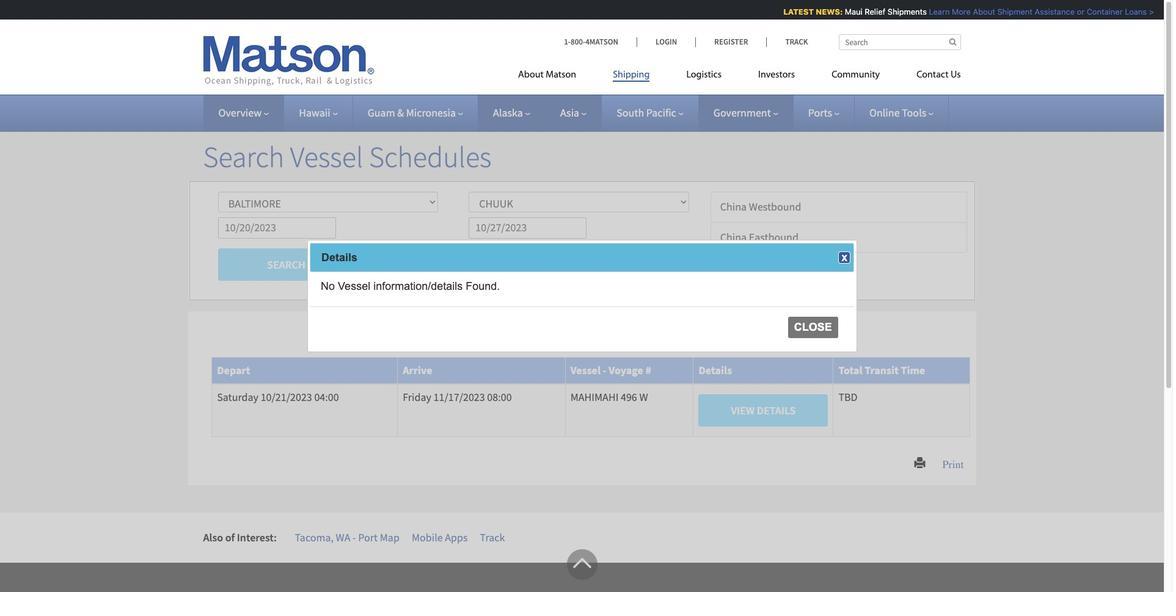 Task type: vqa. For each thing, say whether or not it's contained in the screenshot.
topmost THE A
no



Task type: describe. For each thing, give the bounding box(es) containing it.
map
[[380, 531, 400, 545]]

shipment
[[997, 7, 1032, 17]]

investors link
[[740, 64, 814, 89]]

or
[[1076, 7, 1084, 17]]

investors
[[759, 70, 795, 80]]

china for china westbound
[[721, 200, 747, 214]]

tools
[[902, 106, 927, 120]]

search for search
[[267, 258, 306, 272]]

latest
[[783, 7, 813, 17]]

11/17/2023
[[434, 390, 485, 404]]

mahimahi 496 w view details
[[571, 390, 796, 418]]

print
[[932, 457, 964, 470]]

guam & micronesia link
[[368, 106, 463, 120]]

details inside mahimahi 496 w view details
[[757, 404, 796, 418]]

port
[[358, 531, 378, 545]]

tbd
[[839, 390, 858, 404]]

close
[[794, 321, 832, 333]]

container
[[1086, 7, 1122, 17]]

hawaii link
[[299, 106, 338, 120]]

ports
[[809, 106, 833, 120]]

also
[[203, 531, 223, 545]]

08:00
[[487, 390, 512, 404]]

community
[[832, 70, 880, 80]]

friday
[[403, 390, 432, 404]]

overview link
[[219, 106, 269, 120]]

2 vertical spatial vessel
[[571, 364, 601, 378]]

time
[[901, 364, 926, 378]]

micronesia
[[406, 106, 456, 120]]

learn more about shipment assistance or container loans > link
[[928, 7, 1153, 17]]

learn
[[928, 7, 949, 17]]

search image
[[950, 38, 957, 46]]

search for search vessel schedules
[[203, 139, 284, 175]]

0 vertical spatial track link
[[767, 37, 808, 47]]

depart
[[217, 364, 250, 378]]

mobile
[[412, 531, 443, 545]]

vessel - voyage #
[[571, 364, 652, 378]]

tacoma, wa - port map link
[[295, 531, 400, 545]]

about matson
[[518, 70, 576, 80]]

>
[[1148, 7, 1153, 17]]

guam & micronesia
[[368, 106, 456, 120]]

1 horizontal spatial details
[[699, 364, 732, 378]]

contact
[[917, 70, 949, 80]]

asia link
[[560, 106, 587, 120]]

ports link
[[809, 106, 840, 120]]

eastbound
[[749, 230, 799, 244]]

asia
[[560, 106, 580, 120]]

vessel for no
[[338, 281, 371, 293]]

w
[[640, 390, 648, 404]]

mobile apps link
[[412, 531, 468, 545]]

Search search field
[[839, 34, 961, 50]]

no vessel information/details found.
[[321, 281, 500, 293]]

matson
[[546, 70, 576, 80]]

hawaii
[[299, 106, 330, 120]]

apps
[[445, 531, 468, 545]]

south pacific
[[617, 106, 677, 120]]

of
[[225, 531, 235, 545]]

china eastbound link
[[711, 222, 968, 253]]

transit
[[865, 364, 899, 378]]

total transit time
[[839, 364, 926, 378]]

government
[[714, 106, 771, 120]]

&
[[397, 106, 404, 120]]

track for bottommost 'track' link
[[480, 531, 505, 545]]

saturday
[[217, 390, 259, 404]]

backtop image
[[567, 550, 597, 581]]

arrive
[[403, 364, 432, 378]]

tacoma, wa - port map
[[295, 531, 400, 545]]

us
[[951, 70, 961, 80]]

pacific
[[647, 106, 677, 120]]

interest:
[[237, 531, 277, 545]]

search vessel schedules
[[203, 139, 492, 175]]

login link
[[637, 37, 696, 47]]



Task type: locate. For each thing, give the bounding box(es) containing it.
1-800-4matson link
[[564, 37, 637, 47]]

information/details
[[374, 281, 463, 293]]

view
[[731, 404, 755, 418]]

1 vertical spatial china
[[721, 230, 747, 244]]

10/21/2023
[[261, 390, 312, 404]]

1 vertical spatial details
[[699, 364, 732, 378]]

0 vertical spatial details
[[322, 252, 358, 264]]

south pacific link
[[617, 106, 684, 120]]

vessel for search
[[290, 139, 363, 175]]

track for 'track' link to the top
[[786, 37, 808, 47]]

close button
[[788, 316, 839, 339]]

alaska link
[[493, 106, 531, 120]]

496
[[621, 390, 637, 404]]

tacoma,
[[295, 531, 334, 545]]

details dialog
[[307, 240, 857, 353]]

top menu navigation
[[518, 64, 961, 89]]

track right apps
[[480, 531, 505, 545]]

- left voyage
[[603, 364, 607, 378]]

0 vertical spatial about
[[972, 7, 994, 17]]

footer
[[0, 550, 1164, 593]]

1-
[[564, 37, 571, 47]]

vessel down hawaii link
[[290, 139, 363, 175]]

wa
[[336, 531, 351, 545]]

westbound
[[749, 200, 802, 214]]

online
[[870, 106, 900, 120]]

register link
[[696, 37, 767, 47]]

0 horizontal spatial details
[[322, 252, 358, 264]]

- right wa
[[353, 531, 356, 545]]

south
[[617, 106, 644, 120]]

search inside search button
[[267, 258, 306, 272]]

contact us
[[917, 70, 961, 80]]

relief
[[864, 7, 885, 17]]

about
[[972, 7, 994, 17], [518, 70, 544, 80]]

china eastbound
[[721, 230, 799, 244]]

1 horizontal spatial track link
[[767, 37, 808, 47]]

about right more
[[972, 7, 994, 17]]

search down overview link
[[203, 139, 284, 175]]

schedules
[[369, 139, 492, 175]]

04:00
[[314, 390, 339, 404]]

0 vertical spatial china
[[721, 200, 747, 214]]

government link
[[714, 106, 779, 120]]

contact us link
[[899, 64, 961, 89]]

track link right apps
[[480, 531, 505, 545]]

1 vertical spatial track link
[[480, 531, 505, 545]]

print link
[[926, 451, 970, 476]]

no
[[321, 281, 335, 293]]

overview
[[219, 106, 262, 120]]

vessel up mahimahi
[[571, 364, 601, 378]]

vessel
[[290, 139, 363, 175], [338, 281, 371, 293], [571, 364, 601, 378]]

voyage
[[609, 364, 644, 378]]

also of interest:
[[203, 531, 277, 545]]

0 horizontal spatial -
[[353, 531, 356, 545]]

0 vertical spatial search
[[203, 139, 284, 175]]

blue matson logo with ocean, shipping, truck, rail and logistics written beneath it. image
[[203, 36, 374, 86]]

maui
[[844, 7, 862, 17]]

1 horizontal spatial -
[[603, 364, 607, 378]]

total
[[839, 364, 863, 378]]

search button
[[218, 249, 355, 281]]

about left matson
[[518, 70, 544, 80]]

0 vertical spatial track
[[786, 37, 808, 47]]

1-800-4matson
[[564, 37, 619, 47]]

logistics
[[687, 70, 722, 80]]

about inside top menu navigation
[[518, 70, 544, 80]]

1 horizontal spatial about
[[972, 7, 994, 17]]

0 horizontal spatial about
[[518, 70, 544, 80]]

details right the view
[[757, 404, 796, 418]]

alaska
[[493, 106, 523, 120]]

guam
[[368, 106, 395, 120]]

vessel right no
[[338, 281, 371, 293]]

view details button
[[699, 395, 828, 427]]

1 china from the top
[[721, 200, 747, 214]]

details up mahimahi 496 w view details
[[699, 364, 732, 378]]

track
[[786, 37, 808, 47], [480, 531, 505, 545]]

1 vertical spatial track
[[480, 531, 505, 545]]

china for china eastbound
[[721, 230, 747, 244]]

vessel inside 'details' dialog
[[338, 281, 371, 293]]

track down latest
[[786, 37, 808, 47]]

assistance
[[1034, 7, 1074, 17]]

friday 11/17/2023 08:00
[[403, 390, 512, 404]]

shipping link
[[595, 64, 668, 89]]

2 china from the top
[[721, 230, 747, 244]]

latest news: maui relief shipments learn more about shipment assistance or container loans >
[[783, 7, 1153, 17]]

search down the start date text field
[[267, 258, 306, 272]]

0 vertical spatial -
[[603, 364, 607, 378]]

china left eastbound
[[721, 230, 747, 244]]

about matson link
[[518, 64, 595, 89]]

1 vertical spatial vessel
[[338, 281, 371, 293]]

saturday 10/21/2023 04:00
[[217, 390, 339, 404]]

0 horizontal spatial track
[[480, 531, 505, 545]]

details up no
[[322, 252, 358, 264]]

shipping
[[613, 70, 650, 80]]

1 vertical spatial about
[[518, 70, 544, 80]]

search
[[203, 139, 284, 175], [267, 258, 306, 272]]

china westbound
[[721, 200, 802, 214]]

0 horizontal spatial track link
[[480, 531, 505, 545]]

None search field
[[839, 34, 961, 50]]

Start date text field
[[218, 218, 336, 239]]

community link
[[814, 64, 899, 89]]

china westbound link
[[711, 192, 968, 223]]

2 vertical spatial details
[[757, 404, 796, 418]]

1 vertical spatial search
[[267, 258, 306, 272]]

1 horizontal spatial track
[[786, 37, 808, 47]]

china up china eastbound
[[721, 200, 747, 214]]

online tools
[[870, 106, 927, 120]]

0 vertical spatial vessel
[[290, 139, 363, 175]]

2 horizontal spatial details
[[757, 404, 796, 418]]

#
[[646, 364, 652, 378]]

track link down latest
[[767, 37, 808, 47]]

mobile apps
[[412, 531, 468, 545]]

more
[[951, 7, 970, 17]]

1 vertical spatial -
[[353, 531, 356, 545]]

mahimahi
[[571, 390, 619, 404]]

login
[[656, 37, 677, 47]]

logistics link
[[668, 64, 740, 89]]

found.
[[466, 281, 500, 293]]

shipments
[[887, 7, 926, 17]]

loans
[[1124, 7, 1146, 17]]

-
[[603, 364, 607, 378], [353, 531, 356, 545]]

details inside dialog
[[322, 252, 358, 264]]

track link
[[767, 37, 808, 47], [480, 531, 505, 545]]

4matson
[[586, 37, 619, 47]]

End date text field
[[469, 218, 587, 239]]

800-
[[571, 37, 586, 47]]



